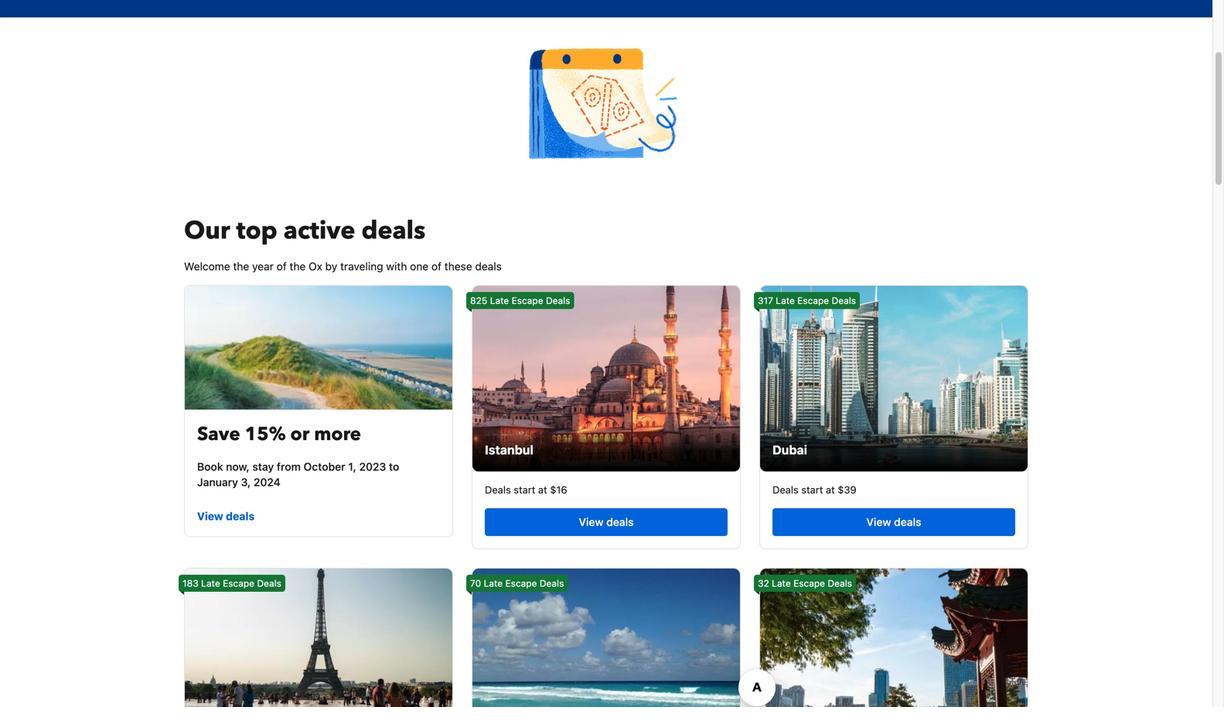 Task type: describe. For each thing, give the bounding box(es) containing it.
to
[[389, 460, 400, 473]]

at for dubai
[[826, 484, 835, 496]]

late for 183
[[201, 578, 220, 589]]

or
[[291, 422, 310, 447]]

year
[[252, 260, 274, 273]]

view deals for dubai
[[867, 516, 922, 529]]

at for istanbul
[[538, 484, 548, 496]]

now,
[[226, 460, 250, 473]]

dubai image
[[760, 286, 1028, 472]]

cancún image
[[473, 569, 740, 707]]

one
[[410, 260, 429, 273]]

ox
[[309, 260, 322, 273]]

70
[[470, 578, 481, 589]]

with
[[386, 260, 407, 273]]

start for dubai
[[802, 484, 823, 496]]

view deals link for dubai
[[773, 508, 1016, 536]]

late for 825
[[490, 295, 509, 306]]

stay
[[253, 460, 274, 473]]

book now, stay from october 1, 2023 to january 3, 2024
[[197, 460, 400, 489]]

2 the from the left
[[290, 260, 306, 273]]

october
[[304, 460, 346, 473]]

active
[[284, 214, 356, 248]]

escape for 32
[[794, 578, 826, 589]]

escape for 317
[[798, 295, 829, 306]]

orlando image
[[760, 569, 1028, 707]]

istanbul link
[[473, 286, 740, 472]]

these
[[445, 260, 472, 273]]

istanbul image
[[473, 286, 740, 472]]

traveling
[[340, 260, 383, 273]]

317 late escape deals
[[758, 295, 856, 306]]

book
[[197, 460, 223, 473]]

welcome
[[184, 260, 230, 273]]

view deals for istanbul
[[579, 516, 634, 529]]

escape for 825
[[512, 295, 544, 306]]

late for 32
[[772, 578, 791, 589]]



Task type: locate. For each thing, give the bounding box(es) containing it.
deals start at $39
[[773, 484, 857, 496]]

deals for view deals link for istanbul
[[607, 516, 634, 529]]

1 the from the left
[[233, 260, 249, 273]]

start
[[514, 484, 536, 496], [802, 484, 823, 496]]

deals
[[362, 214, 426, 248], [475, 260, 502, 273], [226, 510, 255, 523], [607, 516, 634, 529], [894, 516, 922, 529]]

late for 317
[[776, 295, 795, 306]]

deals for view deals link to the left
[[226, 510, 255, 523]]

escape right 32
[[794, 578, 826, 589]]

january
[[197, 476, 238, 489]]

dubai
[[773, 443, 808, 457]]

paris image
[[185, 569, 453, 707]]

view deals
[[197, 510, 255, 523], [579, 516, 634, 529], [867, 516, 922, 529]]

deals for 183 late escape deals
[[257, 578, 282, 589]]

3,
[[241, 476, 251, 489]]

of right one on the left of the page
[[432, 260, 442, 273]]

view deals link down $39
[[773, 508, 1016, 536]]

escape
[[512, 295, 544, 306], [798, 295, 829, 306], [223, 578, 255, 589], [506, 578, 537, 589], [794, 578, 826, 589]]

save 15% or more
[[197, 422, 361, 447]]

2 of from the left
[[432, 260, 442, 273]]

dubai link
[[760, 286, 1028, 472]]

start for istanbul
[[514, 484, 536, 496]]

0 horizontal spatial start
[[514, 484, 536, 496]]

escape right 70
[[506, 578, 537, 589]]

escape for 70
[[506, 578, 537, 589]]

view
[[197, 510, 223, 523], [579, 516, 604, 529], [867, 516, 892, 529]]

view for istanbul
[[579, 516, 604, 529]]

deals
[[546, 295, 571, 306], [832, 295, 856, 306], [485, 484, 511, 496], [773, 484, 799, 496], [257, 578, 282, 589], [540, 578, 564, 589], [828, 578, 852, 589]]

escape right 183
[[223, 578, 255, 589]]

start left $16
[[514, 484, 536, 496]]

of
[[277, 260, 287, 273], [432, 260, 442, 273]]

32 late escape deals
[[758, 578, 852, 589]]

1 at from the left
[[538, 484, 548, 496]]

825
[[470, 295, 488, 306]]

view deals link
[[485, 508, 728, 536], [773, 508, 1016, 536], [197, 510, 255, 523]]

2 at from the left
[[826, 484, 835, 496]]

the
[[233, 260, 249, 273], [290, 260, 306, 273]]

1 start from the left
[[514, 484, 536, 496]]

deals for view deals link associated with dubai
[[894, 516, 922, 529]]

deals start at $16
[[485, 484, 568, 496]]

2 horizontal spatial view deals link
[[773, 508, 1016, 536]]

1 horizontal spatial view
[[579, 516, 604, 529]]

at left $16
[[538, 484, 548, 496]]

our top active deals
[[184, 214, 426, 248]]

from
[[277, 460, 301, 473]]

2 start from the left
[[802, 484, 823, 496]]

2 horizontal spatial view
[[867, 516, 892, 529]]

escape for 183
[[223, 578, 255, 589]]

at
[[538, 484, 548, 496], [826, 484, 835, 496]]

1 horizontal spatial start
[[802, 484, 823, 496]]

0 horizontal spatial the
[[233, 260, 249, 273]]

late right 183
[[201, 578, 220, 589]]

deals for 825 late escape deals
[[546, 295, 571, 306]]

view for dubai
[[867, 516, 892, 529]]

deals for 317 late escape deals
[[832, 295, 856, 306]]

2 horizontal spatial view deals
[[867, 516, 922, 529]]

our
[[184, 214, 230, 248]]

317
[[758, 295, 774, 306]]

1 of from the left
[[277, 260, 287, 273]]

late for 70
[[484, 578, 503, 589]]

welcome the year of the ox by traveling with one of these deals
[[184, 260, 502, 273]]

late right 317
[[776, 295, 795, 306]]

0 horizontal spatial of
[[277, 260, 287, 273]]

1 horizontal spatial view deals
[[579, 516, 634, 529]]

0 horizontal spatial view
[[197, 510, 223, 523]]

deals for 70 late escape deals
[[540, 578, 564, 589]]

2023
[[359, 460, 386, 473]]

view deals link for istanbul
[[485, 508, 728, 536]]

at left $39
[[826, 484, 835, 496]]

late
[[490, 295, 509, 306], [776, 295, 795, 306], [201, 578, 220, 589], [484, 578, 503, 589], [772, 578, 791, 589]]

70 late escape deals
[[470, 578, 564, 589]]

1,
[[348, 460, 357, 473]]

escape right 825
[[512, 295, 544, 306]]

1 horizontal spatial at
[[826, 484, 835, 496]]

0 horizontal spatial at
[[538, 484, 548, 496]]

the left ox
[[290, 260, 306, 273]]

escape right 317
[[798, 295, 829, 306]]

view deals link down january
[[197, 510, 255, 523]]

top
[[236, 214, 278, 248]]

start left $39
[[802, 484, 823, 496]]

0 horizontal spatial view deals link
[[197, 510, 255, 523]]

view deals link down $16
[[485, 508, 728, 536]]

more
[[314, 422, 361, 447]]

by
[[325, 260, 338, 273]]

$39
[[838, 484, 857, 496]]

deals for 32 late escape deals
[[828, 578, 852, 589]]

15%
[[245, 422, 286, 447]]

825 late escape deals
[[470, 295, 571, 306]]

32
[[758, 578, 770, 589]]

183 late escape deals
[[183, 578, 282, 589]]

of right "year"
[[277, 260, 287, 273]]

0 horizontal spatial view deals
[[197, 510, 255, 523]]

istanbul
[[485, 443, 534, 457]]

$16
[[550, 484, 568, 496]]

1 horizontal spatial of
[[432, 260, 442, 273]]

save
[[197, 422, 240, 447]]

1 horizontal spatial view deals link
[[485, 508, 728, 536]]

1 horizontal spatial the
[[290, 260, 306, 273]]

late right 32
[[772, 578, 791, 589]]

late right 70
[[484, 578, 503, 589]]

183
[[183, 578, 199, 589]]

2024
[[254, 476, 281, 489]]

the left "year"
[[233, 260, 249, 273]]

late right 825
[[490, 295, 509, 306]]



Task type: vqa. For each thing, say whether or not it's contained in the screenshot.
Deals
yes



